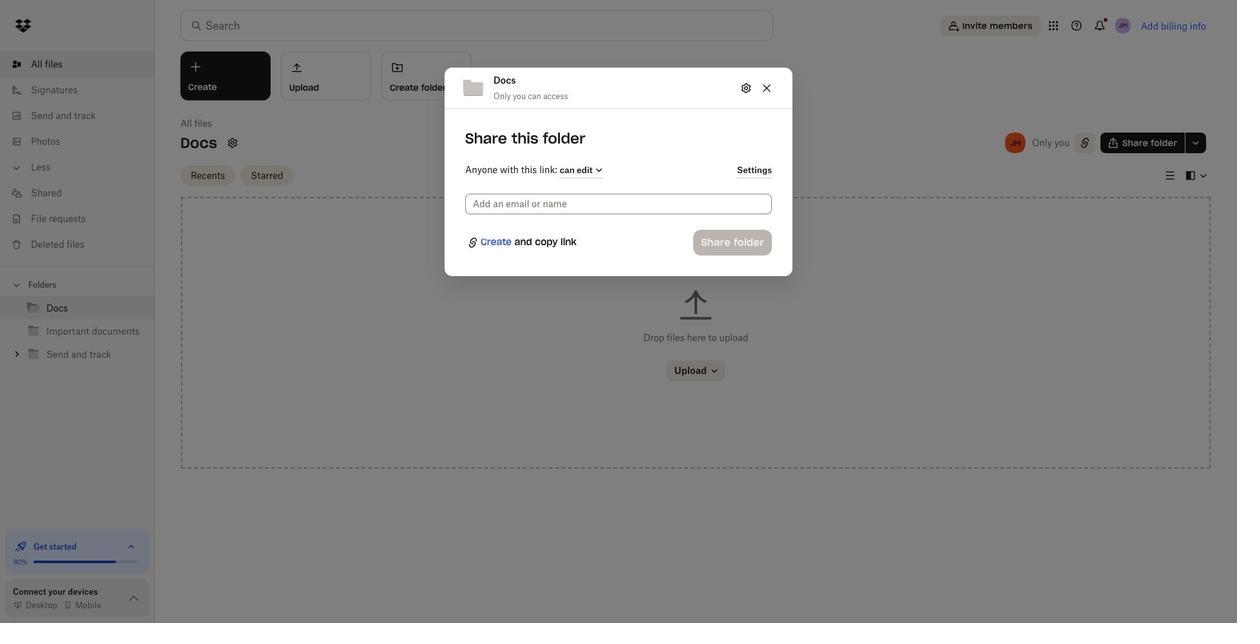 Task type: vqa. For each thing, say whether or not it's contained in the screenshot.
row
no



Task type: locate. For each thing, give the bounding box(es) containing it.
list
[[0, 44, 155, 267]]

dropbox image
[[10, 13, 36, 39]]

list item
[[0, 52, 155, 77]]

Add an email or name text field
[[473, 197, 764, 211]]

group
[[0, 295, 155, 376]]

sharing modal dialog
[[445, 68, 793, 380]]



Task type: describe. For each thing, give the bounding box(es) containing it.
less image
[[10, 162, 23, 175]]



